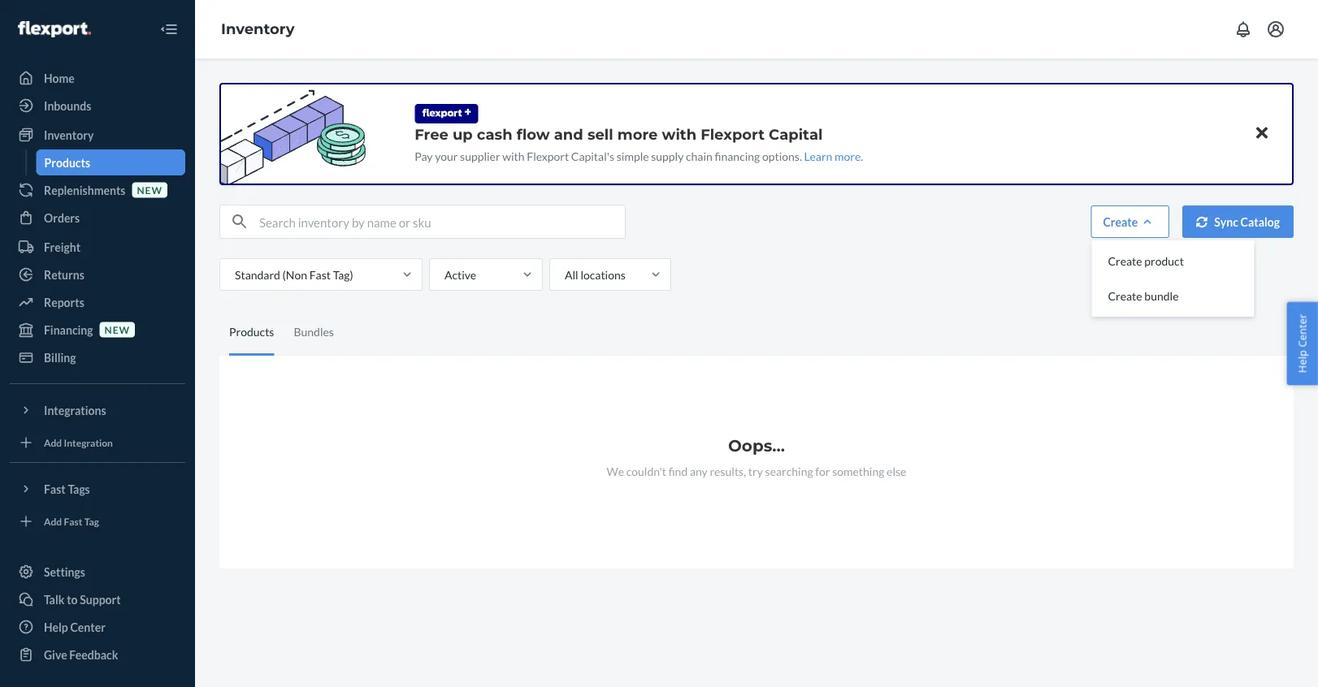 Task type: locate. For each thing, give the bounding box(es) containing it.
1 vertical spatial flexport
[[527, 149, 569, 163]]

more
[[618, 125, 658, 143], [835, 149, 861, 163]]

flexport down flow
[[527, 149, 569, 163]]

create product
[[1108, 254, 1184, 268]]

products down standard
[[229, 325, 274, 339]]

1 vertical spatial add
[[44, 516, 62, 528]]

inventory link
[[221, 20, 295, 38], [10, 122, 185, 148]]

center inside help center button
[[1295, 314, 1310, 348]]

add fast tag link
[[10, 509, 185, 535]]

0 vertical spatial inventory
[[221, 20, 295, 38]]

tags
[[68, 483, 90, 496]]

new
[[137, 184, 163, 196], [105, 324, 130, 336]]

0 vertical spatial help center
[[1295, 314, 1310, 373]]

0 horizontal spatial products
[[44, 156, 90, 170]]

open notifications image
[[1234, 20, 1254, 39]]

create up create product
[[1104, 215, 1138, 229]]

with
[[662, 125, 697, 143], [503, 149, 525, 163]]

1 vertical spatial inventory link
[[10, 122, 185, 148]]

orders link
[[10, 205, 185, 231]]

orders
[[44, 211, 80, 225]]

capital
[[769, 125, 823, 143]]

reports link
[[10, 289, 185, 315]]

flexport logo image
[[18, 21, 91, 37]]

free up cash flow and sell more with flexport capital pay your supplier with flexport capital's simple supply chain financing options. learn more .
[[415, 125, 864, 163]]

1 vertical spatial new
[[105, 324, 130, 336]]

0 vertical spatial add
[[44, 437, 62, 449]]

help center
[[1295, 314, 1310, 373], [44, 621, 106, 635]]

2 vertical spatial create
[[1108, 289, 1143, 303]]

1 horizontal spatial more
[[835, 149, 861, 163]]

0 horizontal spatial more
[[618, 125, 658, 143]]

1 add from the top
[[44, 437, 62, 449]]

add for add fast tag
[[44, 516, 62, 528]]

fast
[[309, 268, 331, 282], [44, 483, 66, 496], [64, 516, 82, 528]]

1 horizontal spatial with
[[662, 125, 697, 143]]

new down products link
[[137, 184, 163, 196]]

create left the bundle
[[1108, 289, 1143, 303]]

to
[[67, 593, 78, 607]]

new down the reports link
[[105, 324, 130, 336]]

financing
[[44, 323, 93, 337]]

1 horizontal spatial new
[[137, 184, 163, 196]]

add for add integration
[[44, 437, 62, 449]]

with up supply
[[662, 125, 697, 143]]

sell
[[588, 125, 614, 143]]

supplier
[[460, 149, 500, 163]]

fast inside dropdown button
[[44, 483, 66, 496]]

help center inside button
[[1295, 314, 1310, 373]]

something
[[833, 465, 885, 478]]

0 vertical spatial center
[[1295, 314, 1310, 348]]

0 vertical spatial create
[[1104, 215, 1138, 229]]

catalog
[[1241, 215, 1280, 229]]

0 vertical spatial flexport
[[701, 125, 765, 143]]

fast left tag)
[[309, 268, 331, 282]]

0 horizontal spatial with
[[503, 149, 525, 163]]

1 vertical spatial help center
[[44, 621, 106, 635]]

learn more link
[[805, 149, 861, 163]]

replenishments
[[44, 183, 126, 197]]

create for create bundle
[[1108, 289, 1143, 303]]

sync
[[1215, 215, 1239, 229]]

center
[[1295, 314, 1310, 348], [70, 621, 106, 635]]

add left the integration
[[44, 437, 62, 449]]

products up replenishments
[[44, 156, 90, 170]]

1 vertical spatial inventory
[[44, 128, 94, 142]]

create bundle button
[[1095, 279, 1252, 314]]

help
[[1295, 350, 1310, 373], [44, 621, 68, 635]]

add
[[44, 437, 62, 449], [44, 516, 62, 528]]

1 horizontal spatial inventory
[[221, 20, 295, 38]]

2 vertical spatial fast
[[64, 516, 82, 528]]

bundles
[[294, 325, 334, 339]]

pay
[[415, 149, 433, 163]]

products
[[44, 156, 90, 170], [229, 325, 274, 339]]

new for financing
[[105, 324, 130, 336]]

flexport
[[701, 125, 765, 143], [527, 149, 569, 163]]

more right the learn
[[835, 149, 861, 163]]

else
[[887, 465, 907, 478]]

close navigation image
[[159, 20, 179, 39]]

1 horizontal spatial help
[[1295, 350, 1310, 373]]

inbounds
[[44, 99, 91, 113]]

1 vertical spatial help
[[44, 621, 68, 635]]

Search inventory by name or sku text field
[[259, 206, 625, 238]]

freight
[[44, 240, 81, 254]]

.
[[861, 149, 864, 163]]

more up simple
[[618, 125, 658, 143]]

1 vertical spatial create
[[1108, 254, 1143, 268]]

feedback
[[69, 648, 118, 662]]

0 horizontal spatial new
[[105, 324, 130, 336]]

help center button
[[1287, 302, 1319, 386]]

(non
[[283, 268, 307, 282]]

settings link
[[10, 559, 185, 585]]

create product button
[[1095, 244, 1252, 279]]

0 vertical spatial with
[[662, 125, 697, 143]]

0 vertical spatial help
[[1295, 350, 1310, 373]]

0 vertical spatial new
[[137, 184, 163, 196]]

1 horizontal spatial inventory link
[[221, 20, 295, 38]]

inventory
[[221, 20, 295, 38], [44, 128, 94, 142]]

returns
[[44, 268, 84, 282]]

for
[[816, 465, 830, 478]]

flexport up "financing"
[[701, 125, 765, 143]]

1 horizontal spatial help center
[[1295, 314, 1310, 373]]

supply
[[651, 149, 684, 163]]

add fast tag
[[44, 516, 99, 528]]

try
[[749, 465, 763, 478]]

add integration
[[44, 437, 113, 449]]

integrations
[[44, 404, 106, 417]]

all locations
[[565, 268, 626, 282]]

add down fast tags
[[44, 516, 62, 528]]

create
[[1104, 215, 1138, 229], [1108, 254, 1143, 268], [1108, 289, 1143, 303]]

0 vertical spatial fast
[[309, 268, 331, 282]]

1 vertical spatial fast
[[44, 483, 66, 496]]

2 add from the top
[[44, 516, 62, 528]]

0 horizontal spatial center
[[70, 621, 106, 635]]

results,
[[710, 465, 746, 478]]

1 vertical spatial products
[[229, 325, 274, 339]]

fast left tag
[[64, 516, 82, 528]]

with down cash
[[503, 149, 525, 163]]

we couldn't find any results, try searching for something else
[[607, 465, 907, 478]]

1 vertical spatial with
[[503, 149, 525, 163]]

1 horizontal spatial center
[[1295, 314, 1310, 348]]

freight link
[[10, 234, 185, 260]]

create left the product
[[1108, 254, 1143, 268]]

0 horizontal spatial help center
[[44, 621, 106, 635]]

give feedback
[[44, 648, 118, 662]]

fast left "tags"
[[44, 483, 66, 496]]

open account menu image
[[1267, 20, 1286, 39]]

create bundle
[[1108, 289, 1179, 303]]

1 vertical spatial center
[[70, 621, 106, 635]]

financing
[[715, 149, 760, 163]]

0 horizontal spatial help
[[44, 621, 68, 635]]



Task type: vqa. For each thing, say whether or not it's contained in the screenshot.
the 'with' to the left
yes



Task type: describe. For each thing, give the bounding box(es) containing it.
find
[[669, 465, 688, 478]]

inbounds link
[[10, 93, 185, 119]]

help center link
[[10, 615, 185, 641]]

sync alt image
[[1197, 216, 1208, 228]]

product
[[1145, 254, 1184, 268]]

capital's
[[571, 149, 615, 163]]

fast tags button
[[10, 476, 185, 502]]

support
[[80, 593, 121, 607]]

locations
[[581, 268, 626, 282]]

new for replenishments
[[137, 184, 163, 196]]

1 horizontal spatial flexport
[[701, 125, 765, 143]]

standard (non fast tag)
[[235, 268, 353, 282]]

active
[[445, 268, 477, 282]]

billing link
[[10, 345, 185, 371]]

0 vertical spatial inventory link
[[221, 20, 295, 38]]

sync catalog button
[[1183, 206, 1294, 238]]

reports
[[44, 296, 84, 309]]

searching
[[766, 465, 813, 478]]

up
[[453, 125, 473, 143]]

settings
[[44, 565, 85, 579]]

0 vertical spatial more
[[618, 125, 658, 143]]

0 vertical spatial products
[[44, 156, 90, 170]]

create for create product
[[1108, 254, 1143, 268]]

chain
[[686, 149, 713, 163]]

products link
[[36, 150, 185, 176]]

free
[[415, 125, 449, 143]]

learn
[[805, 149, 833, 163]]

standard
[[235, 268, 280, 282]]

fast tags
[[44, 483, 90, 496]]

1 horizontal spatial products
[[229, 325, 274, 339]]

oops...
[[728, 436, 785, 456]]

give feedback button
[[10, 642, 185, 668]]

cash
[[477, 125, 513, 143]]

talk to support button
[[10, 587, 185, 613]]

give
[[44, 648, 67, 662]]

integrations button
[[10, 398, 185, 424]]

0 horizontal spatial inventory
[[44, 128, 94, 142]]

0 horizontal spatial flexport
[[527, 149, 569, 163]]

add integration link
[[10, 430, 185, 456]]

0 horizontal spatial inventory link
[[10, 122, 185, 148]]

tag
[[84, 516, 99, 528]]

close image
[[1257, 123, 1268, 143]]

we
[[607, 465, 624, 478]]

1 vertical spatial more
[[835, 149, 861, 163]]

and
[[554, 125, 584, 143]]

returns link
[[10, 262, 185, 288]]

billing
[[44, 351, 76, 365]]

center inside help center link
[[70, 621, 106, 635]]

all
[[565, 268, 579, 282]]

help inside button
[[1295, 350, 1310, 373]]

any
[[690, 465, 708, 478]]

options.
[[763, 149, 802, 163]]

talk
[[44, 593, 65, 607]]

home link
[[10, 65, 185, 91]]

home
[[44, 71, 75, 85]]

bundle
[[1145, 289, 1179, 303]]

flow
[[517, 125, 550, 143]]

sync catalog
[[1215, 215, 1280, 229]]

tag)
[[333, 268, 353, 282]]

couldn't
[[627, 465, 667, 478]]

your
[[435, 149, 458, 163]]

talk to support
[[44, 593, 121, 607]]

create for create
[[1104, 215, 1138, 229]]

simple
[[617, 149, 649, 163]]

integration
[[64, 437, 113, 449]]



